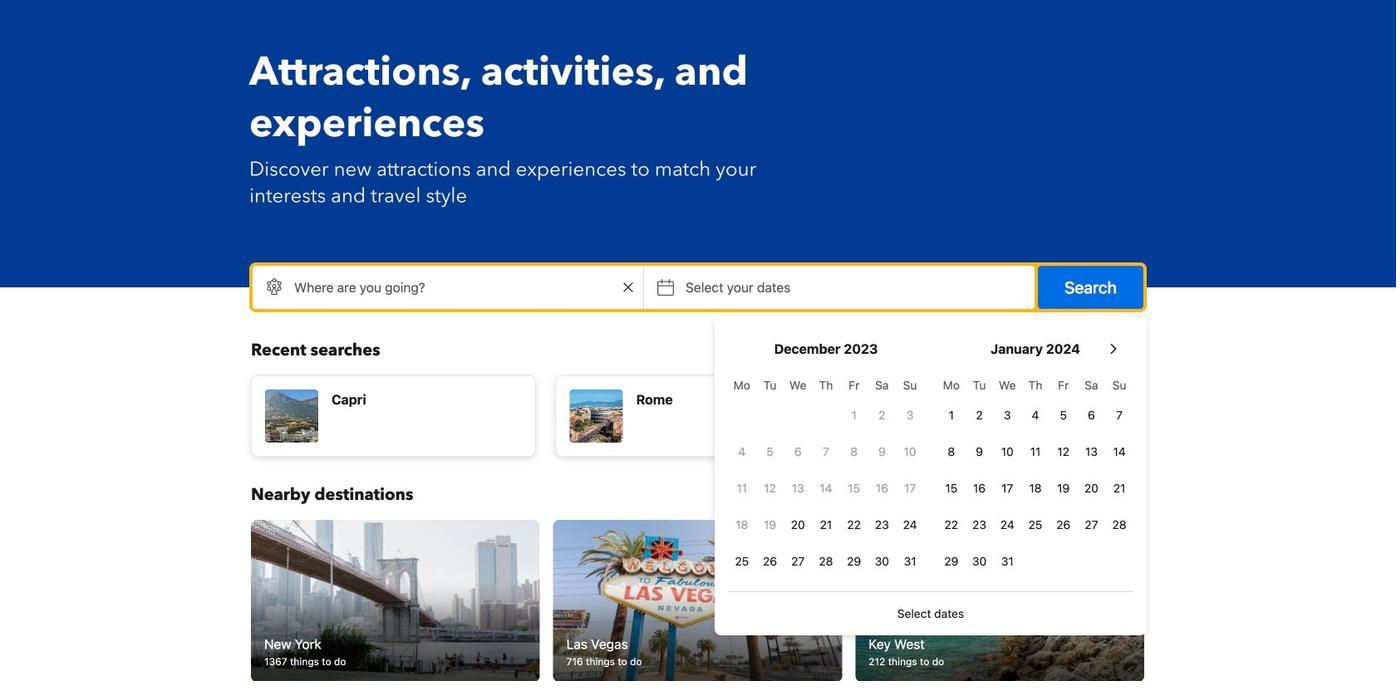 Task type: locate. For each thing, give the bounding box(es) containing it.
14 January 2024 checkbox
[[1106, 436, 1134, 469]]

1 January 2024 checkbox
[[938, 399, 966, 432]]

29 January 2024 checkbox
[[938, 545, 966, 579]]

las vegas image
[[553, 520, 842, 682]]

grid
[[728, 369, 924, 579], [938, 369, 1134, 579]]

1 horizontal spatial grid
[[938, 369, 1134, 579]]

29 December 2023 checkbox
[[840, 545, 868, 579]]

4 January 2024 checkbox
[[1022, 399, 1050, 432]]

16 December 2023 checkbox
[[868, 472, 896, 505]]

19 December 2023 checkbox
[[756, 509, 784, 542]]

12 December 2023 checkbox
[[756, 472, 784, 505]]

21 December 2023 checkbox
[[812, 509, 840, 542]]

18 January 2024 checkbox
[[1022, 472, 1050, 505]]

31 January 2024 checkbox
[[994, 545, 1022, 579]]

25 January 2024 checkbox
[[1022, 509, 1050, 542]]

7 December 2023 checkbox
[[812, 436, 840, 469]]

6 December 2023 checkbox
[[784, 436, 812, 469]]

5 January 2024 checkbox
[[1050, 399, 1078, 432]]

0 horizontal spatial grid
[[728, 369, 924, 579]]

10 December 2023 checkbox
[[896, 436, 924, 469]]

30 December 2023 checkbox
[[868, 545, 896, 579]]

11 December 2023 checkbox
[[728, 472, 756, 505]]

8 January 2024 checkbox
[[938, 436, 966, 469]]

26 January 2024 checkbox
[[1050, 509, 1078, 542]]

15 December 2023 checkbox
[[840, 472, 868, 505]]

3 January 2024 checkbox
[[994, 399, 1022, 432]]

2 January 2024 checkbox
[[966, 399, 994, 432]]

15 January 2024 checkbox
[[938, 472, 966, 505]]

13 January 2024 checkbox
[[1078, 436, 1106, 469]]

22 December 2023 checkbox
[[840, 509, 868, 542]]

28 January 2024 checkbox
[[1106, 509, 1134, 542]]

23 January 2024 checkbox
[[966, 509, 994, 542]]

6 January 2024 checkbox
[[1078, 399, 1106, 432]]

20 January 2024 checkbox
[[1078, 472, 1106, 505]]



Task type: describe. For each thing, give the bounding box(es) containing it.
21 January 2024 checkbox
[[1106, 472, 1134, 505]]

19 January 2024 checkbox
[[1050, 472, 1078, 505]]

26 December 2023 checkbox
[[756, 545, 784, 579]]

1 December 2023 checkbox
[[840, 399, 868, 432]]

Where are you going? search field
[[253, 266, 643, 309]]

17 January 2024 checkbox
[[994, 472, 1022, 505]]

2 grid from the left
[[938, 369, 1134, 579]]

28 December 2023 checkbox
[[812, 545, 840, 579]]

12 January 2024 checkbox
[[1050, 436, 1078, 469]]

8 December 2023 checkbox
[[840, 436, 868, 469]]

24 December 2023 checkbox
[[896, 509, 924, 542]]

22 January 2024 checkbox
[[938, 509, 966, 542]]

9 December 2023 checkbox
[[868, 436, 896, 469]]

14 December 2023 checkbox
[[812, 472, 840, 505]]

31 December 2023 checkbox
[[896, 545, 924, 579]]

new york image
[[251, 520, 540, 682]]

1 grid from the left
[[728, 369, 924, 579]]

18 December 2023 checkbox
[[728, 509, 756, 542]]

9 January 2024 checkbox
[[966, 436, 994, 469]]

10 January 2024 checkbox
[[994, 436, 1022, 469]]

27 December 2023 checkbox
[[784, 545, 812, 579]]

13 December 2023 checkbox
[[784, 472, 812, 505]]

27 January 2024 checkbox
[[1078, 509, 1106, 542]]

17 December 2023 checkbox
[[896, 472, 924, 505]]

16 January 2024 checkbox
[[966, 472, 994, 505]]

23 December 2023 checkbox
[[868, 509, 896, 542]]

7 January 2024 checkbox
[[1106, 399, 1134, 432]]

11 January 2024 checkbox
[[1022, 436, 1050, 469]]

4 December 2023 checkbox
[[728, 436, 756, 469]]

30 January 2024 checkbox
[[966, 545, 994, 579]]

key west image
[[856, 520, 1144, 682]]

2 December 2023 checkbox
[[868, 399, 896, 432]]

24 January 2024 checkbox
[[994, 509, 1022, 542]]

25 December 2023 checkbox
[[728, 545, 756, 579]]

20 December 2023 checkbox
[[784, 509, 812, 542]]

3 December 2023 checkbox
[[896, 399, 924, 432]]

5 December 2023 checkbox
[[756, 436, 784, 469]]



Task type: vqa. For each thing, say whether or not it's contained in the screenshot.
second the Where to? from the bottom
no



